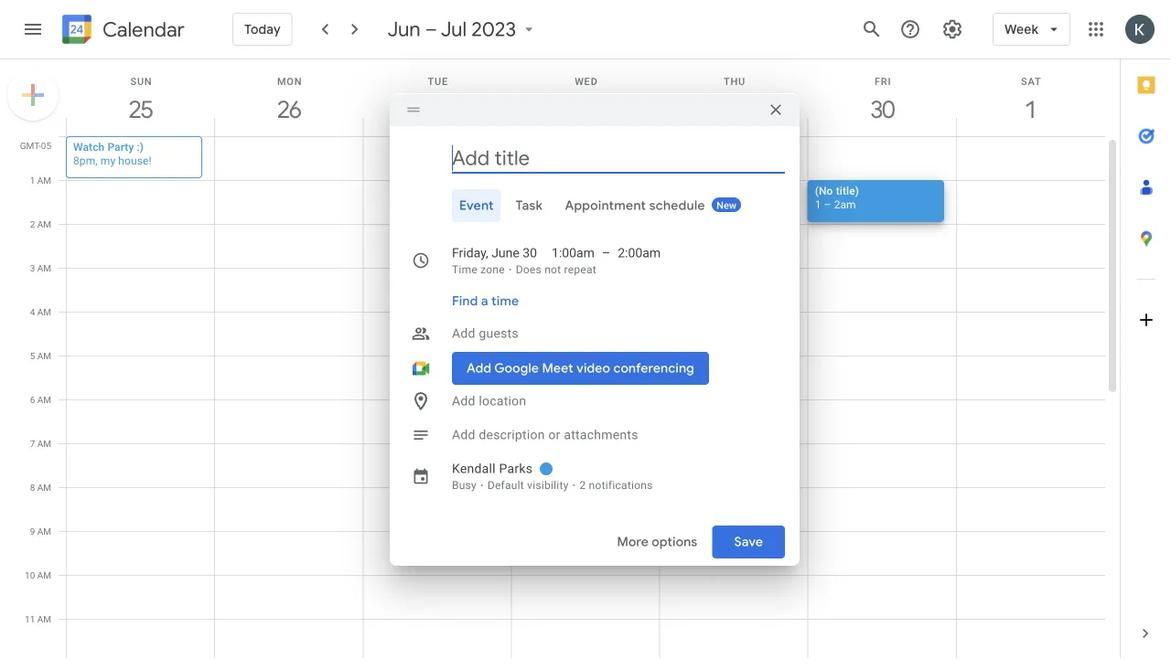 Task type: locate. For each thing, give the bounding box(es) containing it.
2 vertical spatial add
[[452, 428, 476, 443]]

mon
[[277, 75, 302, 87]]

0 vertical spatial 30
[[870, 95, 894, 124]]

8 am from the top
[[37, 482, 51, 493]]

2 am
[[30, 219, 51, 230]]

9 am from the top
[[37, 526, 51, 537]]

0 vertical spatial add
[[452, 326, 476, 341]]

1 vertical spatial add
[[452, 394, 476, 409]]

Add title text field
[[452, 145, 785, 172]]

am right 6
[[37, 394, 51, 405]]

2am
[[834, 198, 856, 211]]

3 am from the top
[[37, 263, 51, 274]]

1 horizontal spatial –
[[602, 246, 611, 261]]

2 vertical spatial 1
[[815, 198, 821, 211]]

1 cell from the left
[[66, 136, 215, 660]]

add
[[452, 326, 476, 341], [452, 394, 476, 409], [452, 428, 476, 443]]

row containing watch party :)
[[59, 136, 1105, 660]]

2 am from the top
[[37, 219, 51, 230]]

26 link
[[268, 89, 310, 131]]

6 am
[[30, 394, 51, 405]]

1 inside sat 1
[[1024, 95, 1036, 124]]

sun
[[130, 75, 152, 87]]

,
[[95, 154, 98, 167]]

schedule
[[649, 198, 705, 214]]

10 am
[[25, 570, 51, 581]]

1 column header
[[956, 59, 1105, 136]]

am for 6 am
[[37, 394, 51, 405]]

2 horizontal spatial –
[[824, 198, 831, 211]]

1 horizontal spatial 1
[[815, 198, 821, 211]]

2
[[30, 219, 35, 230], [580, 479, 586, 492]]

5
[[30, 350, 35, 361]]

tab list
[[1121, 59, 1171, 609], [404, 189, 785, 222]]

a
[[619, 528, 626, 540]]

add guests
[[452, 326, 519, 341]]

3 cell from the left
[[364, 136, 512, 660]]

9
[[30, 526, 35, 537]]

4 am
[[30, 307, 51, 318]]

6
[[30, 394, 35, 405]]

5 am from the top
[[37, 350, 51, 361]]

1 down (no
[[815, 198, 821, 211]]

28
[[573, 95, 597, 124]]

30 column header
[[808, 59, 957, 136]]

30 up does at the left
[[523, 246, 537, 261]]

0 vertical spatial 1
[[1024, 95, 1036, 124]]

4 cell from the left
[[660, 136, 809, 660]]

add down find
[[452, 326, 476, 341]]

1 inside (no title) 1 – 2am
[[815, 198, 821, 211]]

add for add description or attachments
[[452, 428, 476, 443]]

time
[[491, 293, 519, 309]]

10 am from the top
[[37, 570, 51, 581]]

– down (no
[[824, 198, 831, 211]]

(no title) 1 – 2am
[[815, 184, 859, 211]]

gmt-
[[20, 140, 41, 151]]

am down 1 am
[[37, 219, 51, 230]]

jun – jul 2023
[[388, 16, 516, 42]]

default visibility
[[488, 479, 569, 492]]

notifications
[[589, 479, 653, 492]]

1:00am – 2:00am
[[552, 246, 661, 261]]

today button
[[232, 7, 293, 51]]

1 vertical spatial 30
[[523, 246, 537, 261]]

30 down fri
[[870, 95, 894, 124]]

my
[[100, 154, 115, 167]]

sat
[[1021, 75, 1042, 87]]

am for 5 am
[[37, 350, 51, 361]]

grid
[[0, 59, 1120, 660]]

1 down "gmt-"
[[30, 175, 35, 186]]

row
[[59, 136, 1105, 660]]

conf room a button
[[511, 510, 647, 552]]

1 am from the top
[[37, 175, 51, 186]]

1 horizontal spatial tab list
[[1121, 59, 1171, 609]]

0 horizontal spatial tab list
[[404, 189, 785, 222]]

1 down sat
[[1024, 95, 1036, 124]]

5 cell from the left
[[808, 136, 957, 660]]

– for jul
[[425, 16, 438, 42]]

1 add from the top
[[452, 326, 476, 341]]

cell
[[66, 136, 215, 660], [215, 136, 364, 660], [364, 136, 512, 660], [660, 136, 809, 660], [808, 136, 957, 660], [957, 136, 1105, 660]]

am for 8 am
[[37, 482, 51, 493]]

8 am
[[30, 482, 51, 493]]

add for add location
[[452, 394, 476, 409]]

am right 4
[[37, 307, 51, 318]]

location
[[479, 394, 527, 409]]

week button
[[993, 7, 1071, 51]]

am down the 05
[[37, 175, 51, 186]]

27
[[425, 95, 448, 124]]

1 vertical spatial –
[[824, 198, 831, 211]]

am right the 11
[[37, 614, 51, 625]]

cell containing watch party :)
[[66, 136, 215, 660]]

30 inside 30 column header
[[870, 95, 894, 124]]

add up kendall
[[452, 428, 476, 443]]

visibility
[[527, 479, 569, 492]]

1
[[1024, 95, 1036, 124], [30, 175, 35, 186], [815, 198, 821, 211]]

find
[[452, 293, 478, 309]]

am right 10
[[37, 570, 51, 581]]

11 am from the top
[[37, 614, 51, 625]]

0 horizontal spatial 2
[[30, 219, 35, 230]]

fri 30
[[870, 75, 894, 124]]

0 horizontal spatial 1
[[30, 175, 35, 186]]

appointment
[[565, 198, 646, 214]]

6 cell from the left
[[957, 136, 1105, 660]]

4 am from the top
[[37, 307, 51, 318]]

6 am from the top
[[37, 394, 51, 405]]

0 vertical spatial –
[[425, 16, 438, 42]]

am right 9
[[37, 526, 51, 537]]

29
[[721, 95, 745, 124]]

default
[[488, 479, 524, 492]]

:)
[[137, 140, 144, 153]]

1 horizontal spatial 2
[[580, 479, 586, 492]]

am right 5 on the bottom
[[37, 350, 51, 361]]

7 am from the top
[[37, 438, 51, 449]]

add inside dropdown button
[[452, 326, 476, 341]]

am right 8
[[37, 482, 51, 493]]

2 cell from the left
[[215, 136, 364, 660]]

1 horizontal spatial 30
[[870, 95, 894, 124]]

– for 2:00am
[[602, 246, 611, 261]]

0 horizontal spatial –
[[425, 16, 438, 42]]

2 horizontal spatial 1
[[1024, 95, 1036, 124]]

(no
[[815, 184, 833, 197]]

wed
[[575, 75, 598, 87]]

today
[[244, 21, 281, 37]]

main drawer image
[[22, 18, 44, 40]]

attachments
[[564, 428, 638, 443]]

house!
[[118, 154, 152, 167]]

3
[[30, 263, 35, 274]]

am right 7
[[37, 438, 51, 449]]

30 link
[[862, 89, 904, 131]]

30
[[870, 95, 894, 124], [523, 246, 537, 261]]

0 vertical spatial 2
[[30, 219, 35, 230]]

2 up 3
[[30, 219, 35, 230]]

– left jul
[[425, 16, 438, 42]]

add left location
[[452, 394, 476, 409]]

3 add from the top
[[452, 428, 476, 443]]

27 column header
[[363, 59, 512, 136]]

– left 2:00am
[[602, 246, 611, 261]]

2 vertical spatial –
[[602, 246, 611, 261]]

2 add from the top
[[452, 394, 476, 409]]

friday, june 30
[[452, 246, 537, 261]]

am for 4 am
[[37, 307, 51, 318]]

guests
[[479, 326, 519, 341]]

am right 3
[[37, 263, 51, 274]]

1 vertical spatial 2
[[580, 479, 586, 492]]

task
[[516, 198, 543, 214]]

10
[[25, 570, 35, 581]]

or
[[548, 428, 561, 443]]

a
[[481, 293, 488, 309]]

2 right visibility
[[580, 479, 586, 492]]



Task type: describe. For each thing, give the bounding box(es) containing it.
1 link
[[1010, 89, 1052, 131]]

week
[[1005, 21, 1039, 37]]

28 link
[[565, 89, 607, 131]]

1 am
[[30, 175, 51, 186]]

add description or attachments
[[452, 428, 638, 443]]

0 horizontal spatial 30
[[523, 246, 537, 261]]

tab list containing event
[[404, 189, 785, 222]]

am for 11 am
[[37, 614, 51, 625]]

add for add guests
[[452, 326, 476, 341]]

not
[[545, 264, 561, 276]]

kendall
[[452, 462, 496, 477]]

1:00am
[[552, 246, 595, 261]]

am for 10 am
[[37, 570, 51, 581]]

add location
[[452, 394, 527, 409]]

busy
[[452, 479, 477, 492]]

sun 25
[[128, 75, 152, 124]]

support image
[[900, 18, 922, 40]]

settings menu image
[[942, 18, 964, 40]]

does not repeat
[[516, 264, 597, 276]]

25
[[128, 95, 152, 124]]

26 column header
[[214, 59, 364, 136]]

add guests button
[[445, 318, 785, 350]]

conf room a
[[561, 528, 626, 540]]

find a time button
[[445, 285, 526, 318]]

am for 2 am
[[37, 219, 51, 230]]

25 link
[[120, 89, 162, 131]]

appointment schedule
[[565, 198, 705, 214]]

8pm
[[73, 154, 95, 167]]

june
[[492, 246, 520, 261]]

find a time
[[452, 293, 519, 309]]

repeat
[[564, 264, 597, 276]]

8
[[30, 482, 35, 493]]

to element
[[602, 244, 611, 263]]

wed 28
[[573, 75, 598, 124]]

3 am
[[30, 263, 51, 274]]

am for 7 am
[[37, 438, 51, 449]]

29 column header
[[659, 59, 809, 136]]

05
[[41, 140, 51, 151]]

thu 29
[[721, 75, 746, 124]]

jul
[[441, 16, 467, 42]]

7
[[30, 438, 35, 449]]

new
[[716, 200, 737, 211]]

tue
[[428, 75, 448, 87]]

conf room a cell
[[511, 136, 660, 660]]

watch
[[73, 140, 105, 153]]

2 for 2 notifications
[[580, 479, 586, 492]]

description
[[479, 428, 545, 443]]

watch party :) 8pm , my house!
[[73, 140, 152, 167]]

conf
[[561, 528, 584, 540]]

time
[[452, 264, 478, 276]]

calendar element
[[59, 11, 185, 51]]

4
[[30, 307, 35, 318]]

fri
[[875, 75, 892, 87]]

7 am
[[30, 438, 51, 449]]

– inside (no title) 1 – 2am
[[824, 198, 831, 211]]

grid containing 25
[[0, 59, 1120, 660]]

gmt-05
[[20, 140, 51, 151]]

25 column header
[[66, 59, 215, 136]]

friday,
[[452, 246, 488, 261]]

party
[[107, 140, 134, 153]]

2 for 2 am
[[30, 219, 35, 230]]

11
[[25, 614, 35, 625]]

kendall parks
[[452, 462, 533, 477]]

calendar
[[102, 17, 185, 43]]

room
[[587, 528, 616, 540]]

1 vertical spatial 1
[[30, 175, 35, 186]]

new element
[[712, 198, 741, 212]]

time zone
[[452, 264, 505, 276]]

9 am
[[30, 526, 51, 537]]

event
[[459, 198, 494, 214]]

am for 3 am
[[37, 263, 51, 274]]

event button
[[452, 189, 501, 222]]

jun
[[388, 16, 421, 42]]

27 link
[[417, 89, 459, 131]]

2023
[[472, 16, 516, 42]]

am for 9 am
[[37, 526, 51, 537]]

task button
[[508, 189, 550, 222]]

5 am
[[30, 350, 51, 361]]

calendar heading
[[99, 17, 185, 43]]

title)
[[836, 184, 859, 197]]

tue 27
[[425, 75, 448, 124]]

28 column header
[[511, 59, 660, 136]]

29 link
[[713, 89, 755, 131]]

2:00am
[[618, 246, 661, 261]]

zone
[[481, 264, 505, 276]]

11 am
[[25, 614, 51, 625]]

cell containing (no title)
[[808, 136, 957, 660]]

mon 26
[[276, 75, 302, 124]]

am for 1 am
[[37, 175, 51, 186]]

2 notifications
[[580, 479, 653, 492]]

jun – jul 2023 button
[[380, 16, 546, 42]]

26
[[276, 95, 300, 124]]

parks
[[499, 462, 533, 477]]



Task type: vqa. For each thing, say whether or not it's contained in the screenshot.
Calendar Heading
yes



